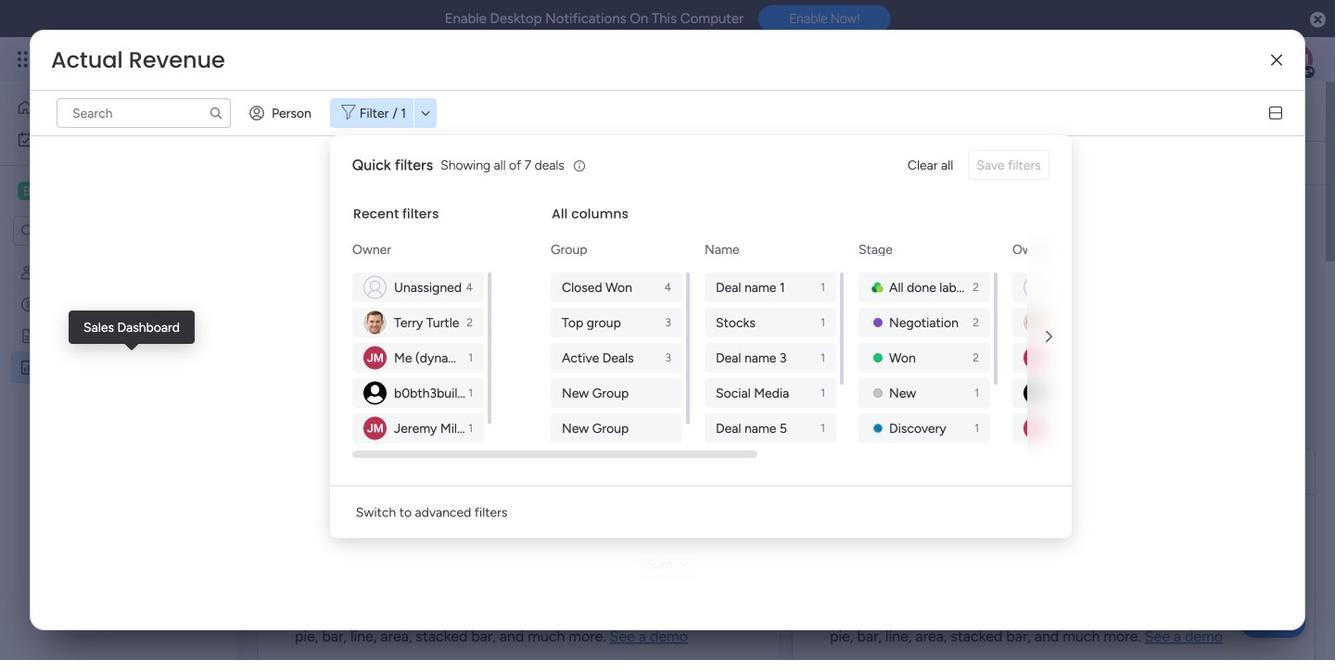 Task type: locate. For each thing, give the bounding box(es) containing it.
0 vertical spatial none search field
[[57, 98, 231, 128]]

option
[[11, 93, 198, 122], [11, 124, 225, 154], [0, 256, 236, 260]]

Filter dashboard by text search field
[[57, 98, 231, 128], [279, 148, 448, 178]]

0 horizontal spatial owner group
[[352, 273, 488, 443]]

1 horizontal spatial filter dashboard by text search field
[[279, 148, 448, 178]]

list box
[[0, 254, 236, 634]]

add to favorites image
[[542, 102, 560, 120]]

1 horizontal spatial b0bth3builder2k23@gmail.com image
[[1024, 382, 1047, 405]]

0 vertical spatial option
[[11, 93, 198, 122]]

workspace image
[[18, 181, 36, 201]]

terry turtle image
[[363, 311, 387, 334], [1024, 311, 1047, 334]]

dialog
[[330, 135, 1335, 538]]

0 vertical spatial filter dashboard by text search field
[[57, 98, 231, 128]]

none search field search
[[279, 148, 448, 178]]

0 horizontal spatial terry turtle image
[[363, 311, 387, 334]]

1 vertical spatial filter dashboard by text search field
[[279, 148, 448, 178]]

0 vertical spatial jeremy miller image
[[363, 346, 387, 370]]

select product image
[[17, 50, 35, 69]]

2 vertical spatial option
[[0, 256, 236, 260]]

banner
[[246, 82, 1326, 185]]

0 horizontal spatial none search field
[[57, 98, 231, 128]]

owner group
[[352, 273, 488, 443], [1012, 273, 1148, 443]]

1 horizontal spatial none search field
[[279, 148, 448, 178]]

jeremy miller image
[[1283, 45, 1313, 74], [1024, 346, 1047, 370], [1024, 417, 1047, 440]]

0 horizontal spatial b0bth3builder2k23@gmail.com image
[[363, 382, 387, 405]]

filter dashboard by text search field for search icon
[[279, 148, 448, 178]]

public dashboard image
[[19, 359, 37, 376]]

arrow down image
[[415, 102, 437, 124]]

1 terry turtle image from the left
[[363, 311, 387, 334]]

1 horizontal spatial terry turtle image
[[1024, 311, 1047, 334]]

None search field
[[57, 98, 231, 128], [279, 148, 448, 178]]

1 vertical spatial jeremy miller image
[[363, 417, 387, 440]]

0 horizontal spatial filter dashboard by text search field
[[57, 98, 231, 128]]

jeremy miller image
[[363, 346, 387, 370], [363, 417, 387, 440]]

filter dashboard by text search field for search image
[[57, 98, 231, 128]]

2 jeremy miller image from the top
[[363, 417, 387, 440]]

b0bth3builder2k23@gmail.com image
[[363, 382, 387, 405], [1024, 382, 1047, 405]]

1 vertical spatial none search field
[[279, 148, 448, 178]]

None field
[[46, 45, 230, 75], [274, 92, 532, 131], [285, 208, 534, 232], [285, 460, 411, 484], [820, 460, 1154, 484], [46, 45, 230, 75], [274, 92, 532, 131], [285, 208, 534, 232], [285, 460, 411, 484], [820, 460, 1154, 484]]

2 owner group from the left
[[1012, 273, 1148, 443]]

dapulse close image
[[1310, 11, 1326, 30]]

1 jeremy miller image from the top
[[363, 346, 387, 370]]

v2 fullscreen image
[[1280, 465, 1293, 479]]

1 horizontal spatial owner group
[[1012, 273, 1148, 443]]

dapulse x slim image
[[1271, 54, 1282, 67]]

1 vertical spatial jeremy miller image
[[1024, 346, 1047, 370]]



Task type: vqa. For each thing, say whether or not it's contained in the screenshot.
v2 fullscreen icon
yes



Task type: describe. For each thing, give the bounding box(es) containing it.
1 owner group from the left
[[352, 273, 488, 443]]

v2 split view image
[[1270, 106, 1282, 120]]

stage group
[[859, 273, 994, 514]]

public board image
[[19, 327, 37, 345]]

1 vertical spatial option
[[11, 124, 225, 154]]

2 terry turtle image from the left
[[1024, 311, 1047, 334]]

search image
[[426, 156, 440, 171]]

name group
[[705, 273, 840, 514]]

share image
[[1184, 102, 1203, 120]]

2 b0bth3builder2k23@gmail.com image from the left
[[1024, 382, 1047, 405]]

search image
[[209, 106, 223, 121]]

1 b0bth3builder2k23@gmail.com image from the left
[[363, 382, 387, 405]]

group group
[[551, 273, 686, 443]]

0 vertical spatial jeremy miller image
[[1283, 45, 1313, 74]]

2 vertical spatial jeremy miller image
[[1024, 417, 1047, 440]]



